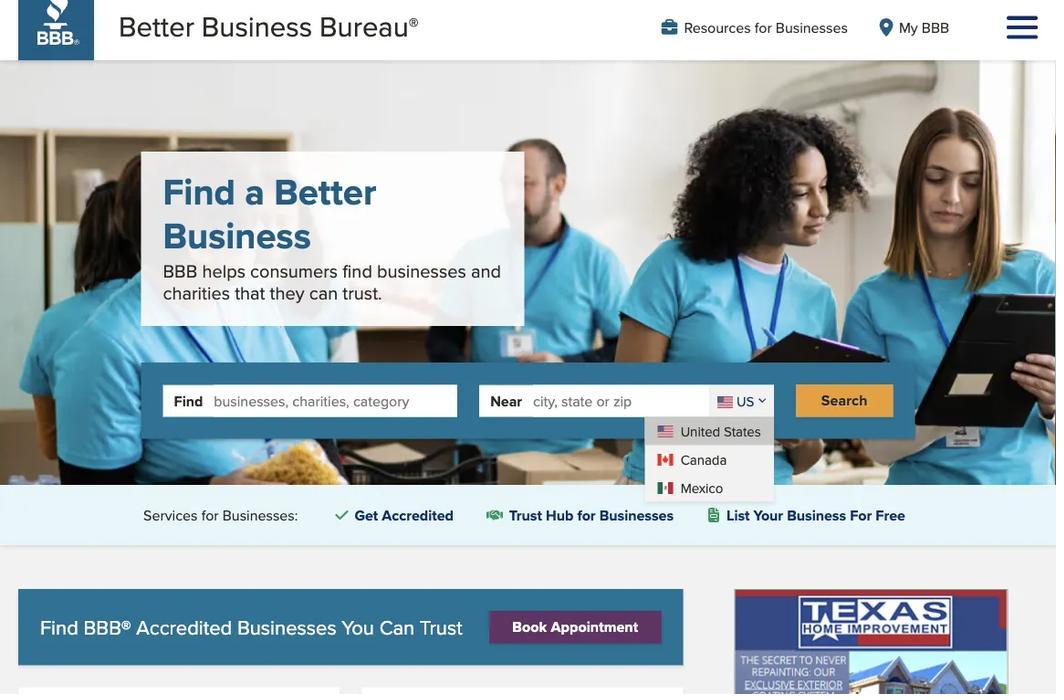 Task type: locate. For each thing, give the bounding box(es) containing it.
for right hub
[[578, 504, 596, 526]]

1 horizontal spatial for
[[578, 504, 596, 526]]

hub
[[546, 504, 574, 526]]

find for business
[[163, 165, 236, 218]]

0 horizontal spatial bbb
[[163, 258, 197, 284]]

mexico option
[[645, 473, 774, 502]]

canada option
[[645, 445, 774, 473]]

for
[[755, 17, 772, 38], [578, 504, 596, 526], [202, 505, 219, 526]]

0 horizontal spatial trust
[[420, 613, 463, 641]]

list
[[727, 504, 750, 526]]

1 vertical spatial bbb
[[163, 258, 197, 284]]

0 vertical spatial find
[[163, 165, 236, 218]]

list box containing united states
[[645, 417, 774, 502]]

bureau
[[320, 6, 409, 46]]

appointment
[[551, 616, 639, 638]]

2 horizontal spatial businesses
[[776, 17, 848, 38]]

better inside find a better business bbb helps consumers find businesses and charities that they can trust.
[[274, 165, 377, 218]]

better
[[119, 6, 194, 46], [274, 165, 377, 218]]

my bbb button
[[878, 17, 950, 38]]

0 horizontal spatial for
[[202, 505, 219, 526]]

list your business for free
[[727, 504, 906, 526]]

business
[[202, 6, 312, 46], [163, 209, 311, 262], [787, 504, 847, 526]]

us
[[737, 391, 755, 410]]

Near field
[[533, 385, 710, 417]]

search
[[822, 390, 868, 411]]

0 horizontal spatial better
[[119, 6, 194, 46]]

bbb inside find a better business bbb helps consumers find businesses and charities that they can trust.
[[163, 258, 197, 284]]

bbb
[[922, 17, 950, 38], [163, 258, 197, 284]]

find for businesses
[[40, 613, 78, 641]]

they
[[270, 280, 305, 306]]

near
[[491, 390, 522, 411]]

bbb left helps
[[163, 258, 197, 284]]

trust right 'can'
[[420, 613, 463, 641]]

my bbb
[[899, 17, 950, 38]]

1 vertical spatial business
[[163, 209, 311, 262]]

accredited right the bbb®
[[136, 613, 232, 641]]

0 horizontal spatial businesses
[[237, 613, 337, 641]]

trust
[[509, 504, 542, 526], [420, 613, 463, 641]]

book appointment
[[513, 616, 639, 638]]

you
[[342, 613, 374, 641]]

US field
[[710, 385, 774, 417]]

trust left hub
[[509, 504, 542, 526]]

and
[[471, 258, 501, 284]]

0 vertical spatial business
[[202, 6, 312, 46]]

0 vertical spatial bbb
[[922, 17, 950, 38]]

businesses inside trust hub for businesses link
[[600, 504, 674, 526]]

list your business for free link
[[700, 501, 913, 530]]

for for businesses
[[755, 17, 772, 38]]

2 vertical spatial find
[[40, 613, 78, 641]]

business inside find a better business bbb helps consumers find businesses and charities that they can trust.
[[163, 209, 311, 262]]

2 vertical spatial businesses
[[237, 613, 337, 641]]

book appointment link
[[490, 611, 661, 643]]

services
[[143, 505, 198, 526]]

0 vertical spatial accredited
[[382, 504, 454, 526]]

1 horizontal spatial businesses
[[600, 504, 674, 526]]

list box
[[645, 417, 774, 502]]

get accredited
[[355, 504, 454, 526]]

1 vertical spatial businesses
[[600, 504, 674, 526]]

find a better business bbb helps consumers find businesses and charities that they can trust.
[[163, 165, 501, 306]]

charities
[[163, 280, 230, 306]]

businesses
[[776, 17, 848, 38], [600, 504, 674, 526], [237, 613, 337, 641]]

find inside find a better business bbb helps consumers find businesses and charities that they can trust.
[[163, 165, 236, 218]]

find
[[163, 165, 236, 218], [174, 390, 203, 411], [40, 613, 78, 641]]

1 horizontal spatial trust
[[509, 504, 542, 526]]

1 horizontal spatial bbb
[[922, 17, 950, 38]]

1 vertical spatial accredited
[[136, 613, 232, 641]]

for right resources
[[755, 17, 772, 38]]

bbb right my
[[922, 17, 950, 38]]

0 vertical spatial better
[[119, 6, 194, 46]]

2 horizontal spatial for
[[755, 17, 772, 38]]

businesses:
[[223, 505, 298, 526]]

bbb®
[[84, 613, 131, 641]]

for
[[850, 504, 872, 526]]

for right services
[[202, 505, 219, 526]]

1 horizontal spatial better
[[274, 165, 377, 218]]

businesses
[[377, 258, 466, 284]]

accredited right 'get'
[[382, 504, 454, 526]]

1 horizontal spatial accredited
[[382, 504, 454, 526]]

resources for businesses link
[[662, 17, 848, 38]]

find
[[343, 258, 372, 284]]

trust hub for businesses link
[[479, 500, 681, 531]]

accredited
[[382, 504, 454, 526], [136, 613, 232, 641]]

businesses for find bbb® accredited businesses you can trust
[[237, 613, 337, 641]]

1 vertical spatial better
[[274, 165, 377, 218]]



Task type: vqa. For each thing, say whether or not it's contained in the screenshot.
Resources for Businesses
yes



Task type: describe. For each thing, give the bounding box(es) containing it.
0 horizontal spatial accredited
[[136, 613, 232, 641]]

a
[[245, 165, 265, 218]]

that
[[235, 280, 265, 306]]

services for businesses:
[[143, 505, 298, 526]]

consumers
[[250, 258, 338, 284]]

better business bureau ®
[[119, 6, 419, 46]]

1 vertical spatial find
[[174, 390, 203, 411]]

resources for businesses
[[684, 17, 848, 38]]

book
[[513, 616, 547, 638]]

free
[[876, 504, 906, 526]]

can
[[309, 280, 338, 306]]

0 vertical spatial businesses
[[776, 17, 848, 38]]

0 vertical spatial trust
[[509, 504, 542, 526]]

®
[[409, 10, 419, 38]]

for for businesses:
[[202, 505, 219, 526]]

can
[[380, 613, 415, 641]]

trust.
[[343, 280, 382, 306]]

get accredited link
[[327, 501, 461, 530]]

united
[[681, 421, 721, 440]]

trust hub for businesses
[[509, 504, 674, 526]]

canada
[[681, 450, 727, 469]]

search button
[[796, 385, 894, 417]]

united states
[[681, 421, 761, 440]]

1 vertical spatial trust
[[420, 613, 463, 641]]

a group of volunteers. in the foreground, a diverse group of women check notes on a clipboard. in the background, others work on assembling boxes. image
[[0, 60, 1057, 485]]

helps
[[202, 258, 246, 284]]

get
[[355, 504, 378, 526]]

resources
[[684, 17, 751, 38]]

your
[[754, 504, 784, 526]]

united states option
[[645, 417, 774, 445]]

states
[[724, 421, 761, 440]]

my
[[899, 17, 918, 38]]

find bbb® accredited businesses you can trust
[[40, 613, 463, 641]]

texas home improvement, llc image
[[735, 589, 1009, 694]]

2 vertical spatial business
[[787, 504, 847, 526]]

businesses for trust hub for businesses
[[600, 504, 674, 526]]

mexico
[[681, 478, 724, 497]]

Find search field
[[214, 385, 458, 417]]



